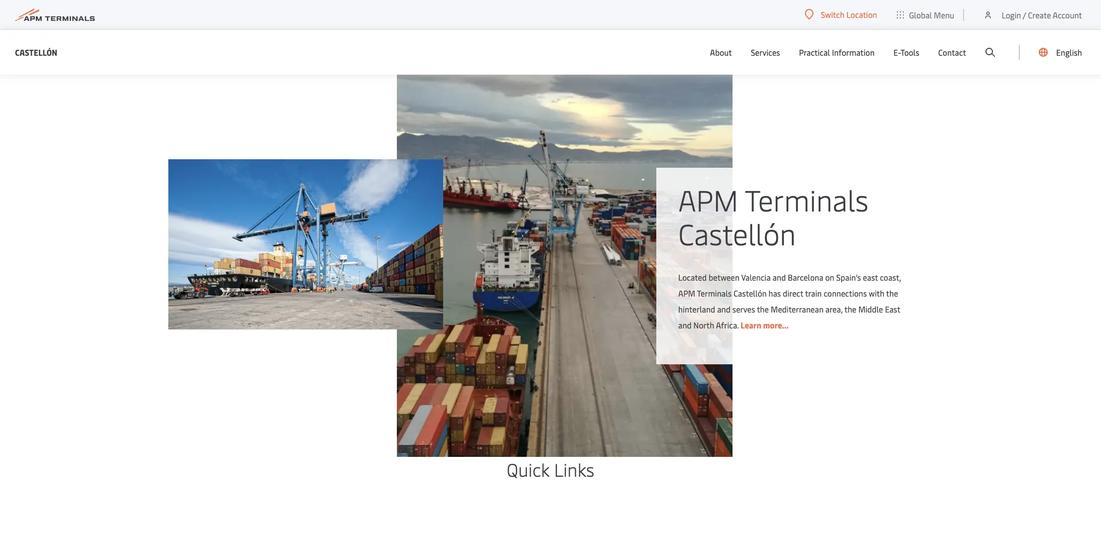 Task type: locate. For each thing, give the bounding box(es) containing it.
train
[[806, 288, 822, 299]]

tools
[[901, 47, 920, 58]]

e-tools button
[[894, 30, 920, 75]]

0 vertical spatial terminals
[[745, 180, 869, 219]]

and up africa.
[[718, 304, 731, 315]]

1 horizontal spatial castellón
[[679, 214, 797, 253]]

global menu
[[910, 9, 955, 20]]

terminals inside located between valencia and barcelona on spain's east coast, apm terminals castellón has direct train connections with the hinterland and serves the mediterranean area, the middle east and north africa.
[[698, 288, 732, 299]]

0 vertical spatial castellón
[[15, 47, 57, 58]]

valencia
[[742, 272, 771, 283]]

0 horizontal spatial castellón
[[15, 47, 57, 58]]

login / create account link
[[984, 0, 1083, 29]]

and up the direct
[[773, 272, 787, 283]]

1 horizontal spatial the
[[845, 304, 857, 315]]

apm terminals castellon spain ariel view image
[[395, 72, 736, 461]]

1 vertical spatial castellón
[[679, 214, 797, 253]]

mediterranean
[[771, 304, 824, 315]]

terminals
[[745, 180, 869, 219], [698, 288, 732, 299]]

the right 'with' at right bottom
[[887, 288, 899, 299]]

on
[[826, 272, 835, 283]]

the
[[887, 288, 899, 299], [758, 304, 770, 315], [845, 304, 857, 315]]

barcelona
[[788, 272, 824, 283]]

e-
[[894, 47, 901, 58]]

castellón link
[[15, 46, 57, 59]]

learn more... link
[[741, 320, 789, 331]]

contact button
[[939, 30, 967, 75]]

castellón
[[15, 47, 57, 58], [679, 214, 797, 253]]

services
[[751, 47, 781, 58]]

spain's
[[837, 272, 862, 283]]

menu
[[935, 9, 955, 20]]

english button
[[1040, 30, 1083, 75]]

and left north
[[679, 320, 692, 331]]

practical information button
[[800, 30, 875, 75]]

account
[[1054, 9, 1083, 20]]

apm inside located between valencia and barcelona on spain's east coast, apm terminals castellón has direct train connections with the hinterland and serves the mediterranean area, the middle east and north africa.
[[679, 288, 696, 299]]

with
[[869, 288, 885, 299]]

connections
[[824, 288, 868, 299]]

1 vertical spatial terminals
[[698, 288, 732, 299]]

2 horizontal spatial and
[[773, 272, 787, 283]]

2 apm from the top
[[679, 288, 696, 299]]

the right area,
[[845, 304, 857, 315]]

quick links
[[507, 458, 595, 482]]

1 vertical spatial and
[[718, 304, 731, 315]]

the up learn more... link at the right bottom
[[758, 304, 770, 315]]

more...
[[764, 320, 789, 331]]

located between valencia and barcelona on spain's east coast, apm terminals castellón has direct train connections with the hinterland and serves the mediterranean area, the middle east and north africa.
[[679, 272, 902, 331]]

switch location button
[[806, 9, 878, 20]]

serves
[[733, 304, 756, 315]]

north
[[694, 320, 715, 331]]

castellón has
[[734, 288, 782, 299]]

1 horizontal spatial terminals
[[745, 180, 869, 219]]

1 apm from the top
[[679, 180, 739, 219]]

and
[[773, 272, 787, 283], [718, 304, 731, 315], [679, 320, 692, 331]]

0 horizontal spatial terminals
[[698, 288, 732, 299]]

east
[[886, 304, 901, 315]]

0 horizontal spatial and
[[679, 320, 692, 331]]

africa.
[[717, 320, 739, 331]]

apm
[[679, 180, 739, 219], [679, 288, 696, 299]]

1 horizontal spatial and
[[718, 304, 731, 315]]

0 vertical spatial apm
[[679, 180, 739, 219]]

1 vertical spatial apm
[[679, 288, 696, 299]]



Task type: vqa. For each thing, say whether or not it's contained in the screenshot.
AREA, on the bottom of page
yes



Task type: describe. For each thing, give the bounding box(es) containing it.
english
[[1057, 47, 1083, 58]]

services button
[[751, 30, 781, 75]]

create
[[1029, 9, 1052, 20]]

global
[[910, 9, 933, 20]]

global menu button
[[888, 0, 965, 30]]

links
[[555, 458, 595, 482]]

login
[[1003, 9, 1022, 20]]

coast,
[[881, 272, 902, 283]]

hinterland
[[679, 304, 716, 315]]

0 vertical spatial and
[[773, 272, 787, 283]]

location
[[847, 9, 878, 20]]

0 horizontal spatial the
[[758, 304, 770, 315]]

learn more...
[[741, 320, 789, 331]]

direct
[[784, 288, 804, 299]]

east
[[864, 272, 879, 283]]

switch location
[[821, 9, 878, 20]]

castillon primary image
[[168, 160, 443, 330]]

about
[[711, 47, 733, 58]]

castellón inside apm terminals castellón
[[679, 214, 797, 253]]

contact
[[939, 47, 967, 58]]

practical
[[800, 47, 831, 58]]

2 horizontal spatial the
[[887, 288, 899, 299]]

quick
[[507, 458, 550, 482]]

learn
[[741, 320, 762, 331]]

area,
[[826, 304, 843, 315]]

login / create account
[[1003, 9, 1083, 20]]

information
[[833, 47, 875, 58]]

about button
[[711, 30, 733, 75]]

/
[[1024, 9, 1027, 20]]

middle
[[859, 304, 884, 315]]

between
[[709, 272, 740, 283]]

apm inside apm terminals castellón
[[679, 180, 739, 219]]

practical information
[[800, 47, 875, 58]]

located
[[679, 272, 707, 283]]

switch
[[821, 9, 845, 20]]

2 vertical spatial and
[[679, 320, 692, 331]]

terminals inside apm terminals castellón
[[745, 180, 869, 219]]

e-tools
[[894, 47, 920, 58]]

apm terminals castellón
[[679, 180, 869, 253]]



